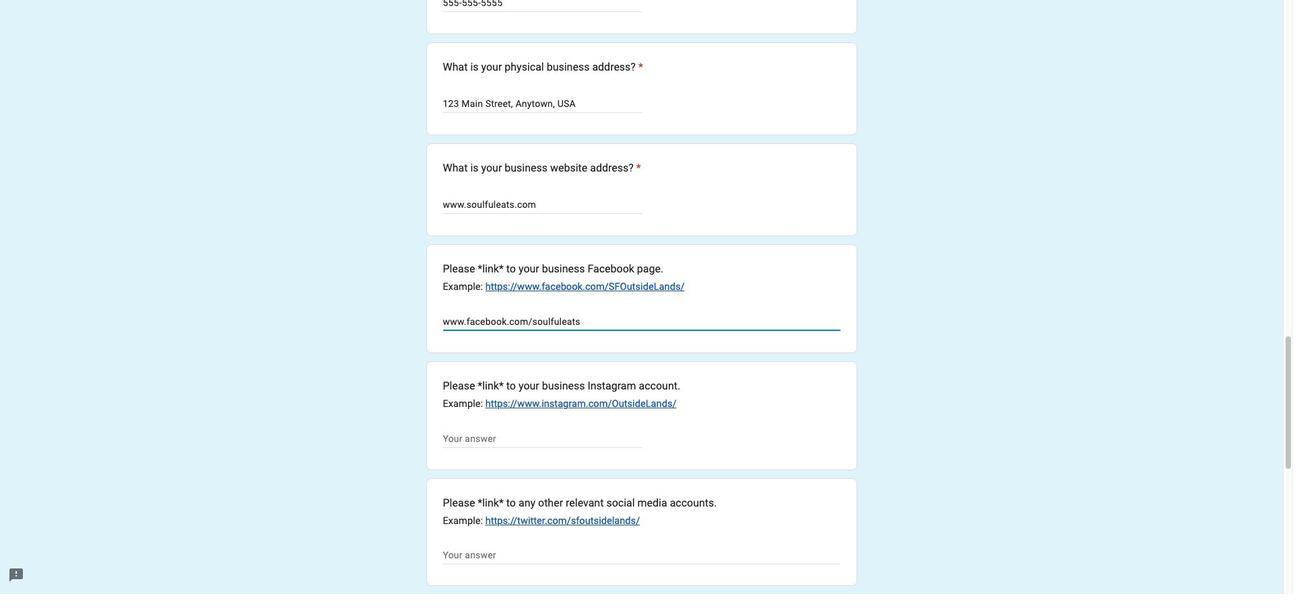 Task type: locate. For each thing, give the bounding box(es) containing it.
None text field
[[443, 0, 642, 11], [443, 197, 642, 213], [443, 431, 642, 448], [443, 549, 840, 565], [443, 0, 642, 11], [443, 197, 642, 213], [443, 431, 642, 448], [443, 549, 840, 565]]

heading
[[443, 59, 643, 76], [443, 161, 641, 177]]

1 vertical spatial heading
[[443, 161, 641, 177]]

report a problem to google image
[[8, 568, 24, 584]]

2 heading from the top
[[443, 161, 641, 177]]

0 vertical spatial heading
[[443, 59, 643, 76]]

required question element
[[636, 59, 643, 76], [634, 161, 641, 177]]

1 vertical spatial required question element
[[634, 161, 641, 177]]

None url field
[[443, 314, 840, 330]]

None text field
[[443, 96, 642, 112]]



Task type: vqa. For each thing, say whether or not it's contained in the screenshot.
es ►
no



Task type: describe. For each thing, give the bounding box(es) containing it.
1 heading from the top
[[443, 59, 643, 76]]

0 vertical spatial required question element
[[636, 59, 643, 76]]



